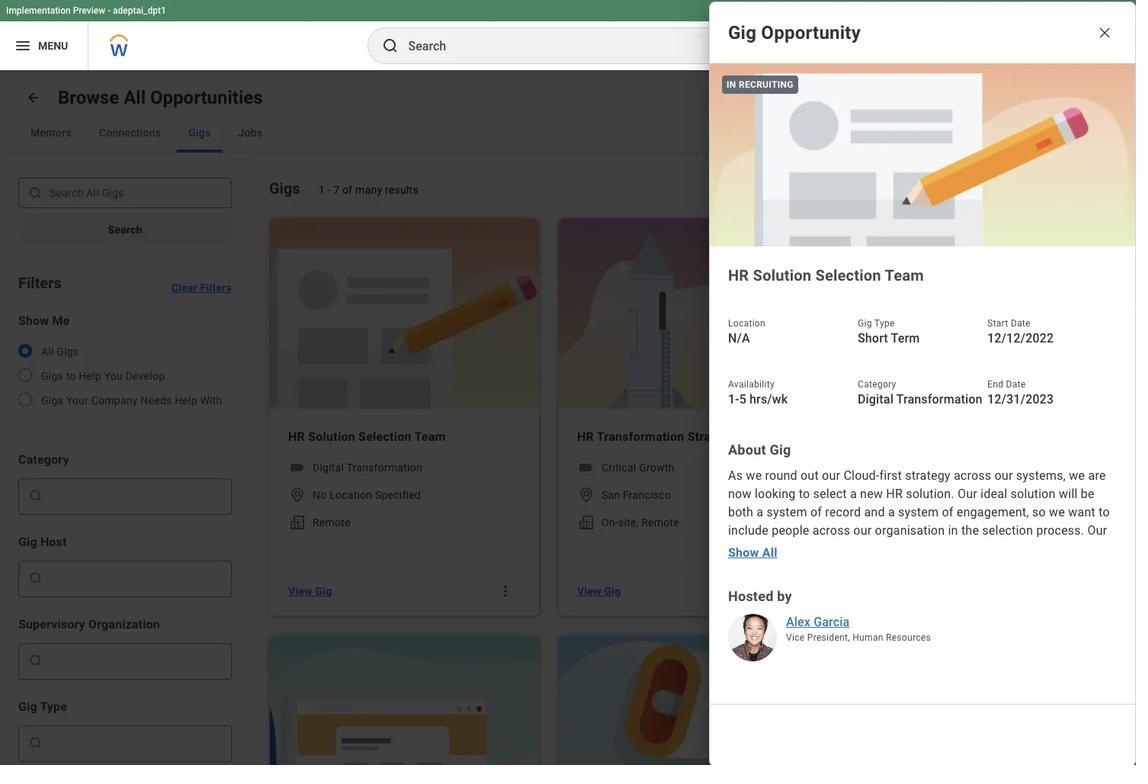 Task type: describe. For each thing, give the bounding box(es) containing it.
hosted
[[729, 588, 774, 604]]

gig opportunity
[[729, 22, 861, 43]]

innovation
[[939, 481, 990, 493]]

team inside gig opportunity dialog
[[885, 266, 925, 285]]

date inside the category digital transformation end date 12/31/2023
[[1007, 379, 1027, 390]]

category element for hr solution selection team
[[288, 459, 307, 477]]

show all
[[729, 545, 778, 560]]

search image for supervisory organization
[[28, 653, 43, 668]]

people
[[1061, 560, 1099, 575]]

round
[[766, 469, 798, 483]]

0 vertical spatial help
[[79, 370, 101, 382]]

0 vertical spatial search image
[[381, 37, 399, 55]]

to left meet
[[820, 542, 831, 556]]

location element for hr solution selection team
[[288, 486, 307, 504]]

1 vertical spatial hr solution selection team
[[288, 430, 446, 444]]

0 vertical spatial staffing image
[[288, 514, 307, 532]]

5
[[740, 392, 747, 407]]

2 team, from the left
[[878, 578, 909, 593]]

growth
[[640, 462, 675, 474]]

filters inside button
[[200, 282, 232, 294]]

san francisco
[[602, 489, 671, 501]]

0 horizontal spatial we
[[747, 469, 763, 483]]

view gig for transformation
[[578, 585, 621, 597]]

payroll
[[912, 578, 950, 593]]

1 horizontal spatial -
[[328, 184, 331, 196]]

multiple
[[729, 560, 774, 575]]

organization
[[88, 617, 160, 632]]

required
[[767, 695, 824, 711]]

develop
[[126, 370, 165, 382]]

view for solution
[[288, 585, 313, 597]]

gig host
[[18, 535, 67, 549]]

it,
[[988, 578, 1000, 593]]

gigs to help you develop
[[41, 370, 165, 382]]

0 vertical spatial people
[[772, 523, 810, 538]]

your
[[66, 395, 89, 407]]

show for show me
[[18, 314, 49, 328]]

no for location image to the right
[[891, 508, 905, 520]]

category image for business innovation
[[867, 478, 885, 496]]

menu button
[[0, 21, 88, 70]]

mentors
[[31, 127, 72, 139]]

1 horizontal spatial and
[[865, 505, 886, 520]]

0 horizontal spatial filters
[[18, 274, 62, 292]]

gigs your company needs help with
[[41, 395, 222, 407]]

gigs for gigs to help you develop
[[41, 370, 63, 382]]

skills required
[[729, 695, 824, 711]]

1 vertical spatial selection
[[359, 430, 412, 444]]

search image for type
[[28, 736, 43, 751]]

of right 7
[[343, 184, 353, 196]]

all gigs
[[41, 346, 79, 358]]

connections
[[99, 127, 161, 139]]

gig inside gig type short term
[[858, 318, 873, 329]]

out
[[801, 469, 819, 483]]

you
[[104, 370, 123, 382]]

critical
[[602, 462, 637, 474]]

wdres.tm.general.rocketshipastronaut image for critical growth
[[559, 218, 829, 409]]

start date 12/12/2022
[[988, 318, 1055, 346]]

hr inside as we round out our cloud-first strategy across our systems, we are now looking to select a new hr solution. our ideal solution will be both a system of record and a system of engagement, so we want to include people across our organisation in the selection process. our selection needs to meet the needs of our entire workforce across multiple disciplines, individual contributors, people leaders, people and culture team, finance team, payroll team, it, and our leadership teams.
[[887, 487, 903, 501]]

to right want
[[1100, 505, 1111, 520]]

hr transformation strategy
[[578, 430, 736, 444]]

strategy
[[906, 469, 951, 483]]

2 horizontal spatial across
[[1054, 542, 1092, 556]]

clear filters
[[171, 282, 232, 294]]

entire
[[960, 542, 992, 556]]

meet
[[834, 542, 863, 556]]

our up ideal
[[995, 469, 1014, 483]]

3 team, from the left
[[953, 578, 984, 593]]

select
[[814, 487, 848, 501]]

of up in
[[943, 505, 954, 520]]

1 horizontal spatial remote
[[642, 517, 680, 529]]

location image for hr transformation strategy
[[578, 486, 596, 504]]

hr solution selection team inside gig opportunity dialog
[[729, 266, 925, 285]]

1 vertical spatial team
[[415, 430, 446, 444]]

1 vertical spatial all
[[41, 346, 54, 358]]

implementation preview -   adeptai_dpt1
[[6, 5, 166, 16]]

2 horizontal spatial and
[[1003, 578, 1024, 593]]

in recruiting
[[727, 79, 794, 90]]

search image for category
[[28, 488, 43, 504]]

1 web page image from the left
[[270, 636, 539, 765]]

are
[[1089, 469, 1107, 483]]

2 needs from the left
[[887, 542, 920, 556]]

to down out
[[799, 487, 811, 501]]

location element for hr transformation strategy
[[578, 486, 596, 504]]

recruiting
[[739, 79, 794, 90]]

2 system from the left
[[899, 505, 940, 520]]

2 web page image from the left
[[849, 636, 1118, 765]]

resources
[[887, 633, 932, 643]]

be
[[1082, 487, 1095, 501]]

transformation for digital transformation
[[347, 462, 423, 474]]

Search All Gigs text field
[[18, 178, 232, 208]]

category image for critical growth
[[578, 459, 596, 477]]

category digital transformation end date 12/31/2023
[[858, 379, 1055, 407]]

end
[[988, 379, 1004, 390]]

hosted by
[[729, 588, 793, 604]]

clear
[[171, 282, 198, 294]]

gig type
[[18, 700, 67, 714]]

2 horizontal spatial a
[[889, 505, 896, 520]]

skills
[[729, 695, 764, 711]]

1 vertical spatial the
[[866, 542, 883, 556]]

1 horizontal spatial we
[[1050, 505, 1066, 520]]

include
[[729, 523, 769, 538]]

my tasks element
[[1042, 29, 1085, 63]]

san
[[602, 489, 621, 501]]

clear filters button
[[171, 263, 232, 294]]

jobs
[[238, 127, 263, 139]]

strategy
[[688, 430, 736, 444]]

gigs down me
[[57, 346, 79, 358]]

company
[[91, 395, 138, 407]]

alex garcia link
[[787, 613, 1118, 632]]

jobs button
[[226, 113, 275, 153]]

of up 'contributors,' at the bottom right of page
[[924, 542, 935, 556]]

of down select
[[811, 505, 823, 520]]

finance
[[830, 578, 874, 593]]

2 horizontal spatial staffing element
[[867, 533, 885, 551]]

category image
[[288, 459, 307, 477]]

specified for location image to the right
[[954, 508, 1000, 520]]

1 vertical spatial selection
[[729, 542, 780, 556]]

workforce
[[995, 542, 1051, 556]]

start
[[988, 318, 1009, 329]]

n/a
[[729, 331, 751, 346]]

2 horizontal spatial remote
[[891, 536, 929, 548]]

business innovation
[[891, 481, 990, 493]]

type for gig type
[[40, 700, 67, 714]]

digital transformation
[[313, 462, 423, 474]]

opportunity
[[762, 22, 861, 43]]

1 horizontal spatial help
[[175, 395, 197, 407]]

now
[[729, 487, 752, 501]]

adeptai_dpt1
[[113, 5, 166, 16]]

2 horizontal spatial location element
[[867, 505, 885, 523]]

in
[[727, 79, 737, 90]]

1 horizontal spatial our
[[1088, 523, 1108, 538]]

our up meet
[[854, 523, 872, 538]]

0 vertical spatial search image
[[27, 185, 43, 201]]

many
[[356, 184, 383, 196]]

transformation inside the category digital transformation end date 12/31/2023
[[897, 392, 983, 407]]

location inside gig opportunity dialog
[[729, 318, 766, 329]]

0 horizontal spatial and
[[729, 578, 750, 593]]

with
[[200, 395, 222, 407]]

first
[[880, 469, 903, 483]]

gig type short term
[[858, 318, 920, 346]]

1
[[319, 184, 325, 196]]

vice
[[787, 633, 805, 643]]

supervisory organization
[[18, 617, 160, 632]]

all for show
[[763, 545, 778, 560]]

category for category
[[18, 452, 69, 467]]

Search Workday  search field
[[409, 29, 740, 63]]

type for gig type short term
[[875, 318, 896, 329]]



Task type: locate. For each thing, give the bounding box(es) containing it.
view
[[288, 585, 313, 597], [578, 585, 602, 597]]

hr solution selection team
[[729, 266, 925, 285], [288, 430, 446, 444]]

1 view from the left
[[288, 585, 313, 597]]

selection inside gig opportunity dialog
[[816, 266, 882, 285]]

1 vertical spatial our
[[1088, 523, 1108, 538]]

culture
[[753, 578, 793, 593]]

staffing image down category icon
[[288, 514, 307, 532]]

category element left critical on the right bottom
[[578, 459, 596, 477]]

no for hr solution selection team location image
[[313, 489, 327, 501]]

0 vertical spatial transformation
[[897, 392, 983, 407]]

connections button
[[87, 113, 173, 153]]

0 horizontal spatial view gig
[[288, 585, 332, 597]]

all inside button
[[763, 545, 778, 560]]

1 horizontal spatial show
[[729, 545, 760, 560]]

team, down disciplines,
[[796, 578, 827, 593]]

and down new
[[865, 505, 886, 520]]

1 horizontal spatial selection
[[816, 266, 882, 285]]

date up "12/12/2022"
[[1012, 318, 1031, 329]]

1 horizontal spatial solution
[[754, 266, 812, 285]]

our
[[958, 487, 978, 501], [1088, 523, 1108, 538]]

category element left the business
[[867, 478, 885, 496]]

specified down "digital transformation" on the bottom of the page
[[375, 489, 421, 501]]

2 vertical spatial search image
[[28, 736, 43, 751]]

digital inside the category digital transformation end date 12/31/2023
[[858, 392, 894, 407]]

2 vertical spatial across
[[1054, 542, 1092, 556]]

opportunities
[[150, 87, 263, 108]]

business
[[891, 481, 936, 493]]

1 horizontal spatial selection
[[983, 523, 1034, 538]]

staffing image
[[288, 514, 307, 532], [867, 533, 885, 551]]

0 vertical spatial category
[[858, 379, 897, 390]]

category down short
[[858, 379, 897, 390]]

availability
[[729, 379, 775, 390]]

0 horizontal spatial selection
[[729, 542, 780, 556]]

0 horizontal spatial our
[[958, 487, 978, 501]]

type inside gig type short term
[[875, 318, 896, 329]]

1 vertical spatial no
[[891, 508, 905, 520]]

0 vertical spatial no
[[313, 489, 327, 501]]

location image left san
[[578, 486, 596, 504]]

we
[[747, 469, 763, 483], [1070, 469, 1086, 483], [1050, 505, 1066, 520]]

system up the "organisation"
[[899, 505, 940, 520]]

1 horizontal spatial staffing element
[[578, 514, 596, 532]]

1 vertical spatial type
[[40, 700, 67, 714]]

location image down new
[[867, 505, 885, 523]]

mentors button
[[18, 113, 84, 153]]

people up it,
[[973, 560, 1011, 575]]

remote up 'contributors,' at the bottom right of page
[[891, 536, 929, 548]]

hr
[[729, 266, 750, 285], [288, 430, 305, 444], [578, 430, 594, 444], [887, 487, 903, 501]]

specified down ideal
[[954, 508, 1000, 520]]

show up multiple
[[729, 545, 760, 560]]

wdres.tm.general.rocketshipastronaut image
[[559, 218, 829, 409], [849, 218, 1118, 409]]

category element for hr transformation strategy
[[578, 459, 596, 477]]

category element left "digital transformation" on the bottom of the page
[[288, 459, 307, 477]]

staffing element left on- at the right of the page
[[578, 514, 596, 532]]

as we round out our cloud-first strategy across our systems, we are now looking to select a new hr solution. our ideal solution will be both a system of record and a system of engagement, so we want to include people across our organisation in the selection process. our selection needs to meet the needs of our entire workforce across multiple disciplines, individual contributors, people leaders, people and culture team, finance team, payroll team, it, and our leadership teams.
[[729, 469, 1114, 611]]

view gig
[[288, 585, 332, 597], [578, 585, 621, 597]]

search image up gig host at the left
[[28, 488, 43, 504]]

search image down mentors button
[[27, 185, 43, 201]]

all up multiple
[[763, 545, 778, 560]]

0 vertical spatial across
[[954, 469, 992, 483]]

pencil and paper image
[[270, 218, 539, 409]]

- inside menu banner
[[108, 5, 111, 16]]

0 vertical spatial location
[[729, 318, 766, 329]]

a right both
[[757, 505, 764, 520]]

show left me
[[18, 314, 49, 328]]

date
[[1012, 318, 1031, 329], [1007, 379, 1027, 390]]

critical growth
[[602, 462, 675, 474]]

2 view gig from the left
[[578, 585, 621, 597]]

7
[[334, 184, 340, 196]]

-
[[108, 5, 111, 16], [328, 184, 331, 196]]

0 vertical spatial our
[[958, 487, 978, 501]]

preview
[[73, 5, 105, 16]]

systems,
[[1017, 469, 1067, 483]]

1 vertical spatial no location specified
[[891, 508, 1000, 520]]

0 horizontal spatial wdres.tm.general.rocketshipastronaut image
[[559, 218, 829, 409]]

site,
[[619, 517, 639, 529]]

0 horizontal spatial location image
[[288, 486, 307, 504]]

search image down "supervisory"
[[28, 653, 43, 668]]

0 vertical spatial -
[[108, 5, 111, 16]]

1 horizontal spatial staffing image
[[867, 533, 885, 551]]

2 horizontal spatial team,
[[953, 578, 984, 593]]

selection up multiple
[[729, 542, 780, 556]]

solution up "digital transformation" on the bottom of the page
[[308, 430, 355, 444]]

location for location image to the right
[[908, 508, 951, 520]]

0 horizontal spatial a
[[757, 505, 764, 520]]

and right it,
[[1003, 578, 1024, 593]]

1 vertical spatial category image
[[867, 478, 885, 496]]

location image for hr solution selection team
[[288, 486, 307, 504]]

0 horizontal spatial digital
[[313, 462, 344, 474]]

0 vertical spatial team
[[885, 266, 925, 285]]

people down the looking
[[772, 523, 810, 538]]

transformation for hr transformation strategy
[[597, 430, 685, 444]]

selection
[[983, 523, 1034, 538], [729, 542, 780, 556]]

gigs down "opportunities"
[[189, 127, 211, 139]]

no up the "organisation"
[[891, 508, 905, 520]]

12/31/2023
[[988, 392, 1055, 407]]

gigs left your
[[41, 395, 63, 407]]

0 vertical spatial solution
[[754, 266, 812, 285]]

view for transformation
[[578, 585, 602, 597]]

digital down short
[[858, 392, 894, 407]]

both
[[729, 505, 754, 520]]

filters up show me
[[18, 274, 62, 292]]

staffing element
[[288, 514, 307, 532], [578, 514, 596, 532], [867, 533, 885, 551]]

0 vertical spatial no location specified
[[313, 489, 421, 501]]

needs down the "organisation"
[[887, 542, 920, 556]]

system down the looking
[[767, 505, 808, 520]]

1 horizontal spatial category image
[[867, 478, 885, 496]]

1 horizontal spatial all
[[124, 87, 146, 108]]

location down "solution."
[[908, 508, 951, 520]]

1 horizontal spatial team,
[[878, 578, 909, 593]]

a up the "organisation"
[[889, 505, 896, 520]]

0 horizontal spatial specified
[[375, 489, 421, 501]]

web page image
[[270, 636, 539, 765], [849, 636, 1118, 765]]

our down want
[[1088, 523, 1108, 538]]

2 horizontal spatial location image
[[867, 505, 885, 523]]

0 horizontal spatial system
[[767, 505, 808, 520]]

gigs
[[189, 127, 211, 139], [269, 179, 300, 198], [57, 346, 79, 358], [41, 370, 63, 382], [41, 395, 63, 407]]

1-
[[729, 392, 740, 407]]

tab list containing mentors
[[0, 113, 1137, 153]]

1 vertical spatial transformation
[[597, 430, 685, 444]]

search
[[108, 224, 142, 236]]

selection up short
[[816, 266, 882, 285]]

staffing element for hr transformation strategy
[[578, 514, 596, 532]]

1 vertical spatial search image
[[28, 571, 43, 586]]

1 needs from the left
[[783, 542, 817, 556]]

staffing image
[[578, 514, 596, 532]]

0 horizontal spatial solution
[[308, 430, 355, 444]]

implementation
[[6, 5, 71, 16]]

gigs inside button
[[189, 127, 211, 139]]

1 view gig from the left
[[288, 585, 332, 597]]

term
[[892, 331, 920, 346]]

0 vertical spatial selection
[[983, 523, 1034, 538]]

1 horizontal spatial no
[[891, 508, 905, 520]]

team up gig type short term
[[885, 266, 925, 285]]

the up individual
[[866, 542, 883, 556]]

contributors,
[[899, 560, 970, 575]]

search image for host
[[28, 571, 43, 586]]

0 vertical spatial the
[[962, 523, 980, 538]]

gig opportunity dialog
[[710, 2, 1137, 765]]

1 vertical spatial show
[[729, 545, 760, 560]]

2 view gig button from the left
[[572, 576, 628, 607]]

to up your
[[66, 370, 76, 382]]

1 vertical spatial digital
[[313, 462, 344, 474]]

the right in
[[962, 523, 980, 538]]

all down show me
[[41, 346, 54, 358]]

1 vertical spatial category
[[18, 452, 69, 467]]

our up select
[[823, 469, 841, 483]]

2 vertical spatial search image
[[28, 653, 43, 668]]

2 vertical spatial transformation
[[347, 462, 423, 474]]

across up ideal
[[954, 469, 992, 483]]

profile logan mcneil element
[[1085, 29, 1128, 63]]

our down leaders,
[[1027, 578, 1045, 593]]

2 horizontal spatial we
[[1070, 469, 1086, 483]]

menu banner
[[0, 0, 1137, 70]]

no location specified up in
[[891, 508, 1000, 520]]

hrs/wk
[[750, 392, 789, 407]]

0 horizontal spatial category element
[[288, 459, 307, 477]]

view gig button
[[282, 576, 338, 607], [572, 576, 628, 607]]

alex
[[787, 615, 811, 630]]

digital
[[858, 392, 894, 407], [313, 462, 344, 474]]

specified for hr solution selection team location image
[[375, 489, 421, 501]]

0 vertical spatial selection
[[816, 266, 882, 285]]

x image
[[1098, 25, 1113, 40]]

search image
[[27, 185, 43, 201], [28, 488, 43, 504], [28, 653, 43, 668]]

1 horizontal spatial filters
[[200, 282, 232, 294]]

solution.
[[907, 487, 955, 501]]

all for browse
[[124, 87, 146, 108]]

location down "digital transformation" on the bottom of the page
[[330, 489, 373, 501]]

0 horizontal spatial view gig button
[[282, 576, 338, 607]]

organisation
[[876, 523, 946, 538]]

selection up workforce
[[983, 523, 1034, 538]]

across up people
[[1054, 542, 1092, 556]]

results
[[385, 184, 419, 196]]

2 horizontal spatial transformation
[[897, 392, 983, 407]]

0 horizontal spatial remote
[[313, 517, 351, 529]]

0 horizontal spatial no location specified
[[313, 489, 421, 501]]

category inside the category digital transformation end date 12/31/2023
[[858, 379, 897, 390]]

gigs for "gigs" button
[[189, 127, 211, 139]]

and
[[865, 505, 886, 520], [729, 578, 750, 593], [1003, 578, 1024, 593]]

filters right the clear
[[200, 282, 232, 294]]

needs up disciplines,
[[783, 542, 817, 556]]

1 horizontal spatial team
[[885, 266, 925, 285]]

team,
[[796, 578, 827, 593], [878, 578, 909, 593], [953, 578, 984, 593]]

category down your
[[18, 452, 69, 467]]

we right so
[[1050, 505, 1066, 520]]

location up n/a at the right top
[[729, 318, 766, 329]]

location element down category icon
[[288, 486, 307, 504]]

record
[[826, 505, 862, 520]]

0 horizontal spatial team,
[[796, 578, 827, 593]]

1 horizontal spatial location element
[[578, 486, 596, 504]]

about gig
[[729, 442, 792, 458]]

no location specified for hr solution selection team location element
[[313, 489, 421, 501]]

12/12/2022
[[988, 331, 1055, 346]]

1 horizontal spatial transformation
[[597, 430, 685, 444]]

menu
[[38, 39, 68, 52]]

1 vertical spatial people
[[973, 560, 1011, 575]]

team, left it,
[[953, 578, 984, 593]]

selection up "digital transformation" on the bottom of the page
[[359, 430, 412, 444]]

location image down category icon
[[288, 486, 307, 504]]

1 horizontal spatial across
[[954, 469, 992, 483]]

supervisory
[[18, 617, 85, 632]]

arrow left image
[[26, 90, 41, 105]]

category image left the business
[[867, 478, 885, 496]]

1 horizontal spatial view gig button
[[572, 576, 628, 607]]

no location specified down "digital transformation" on the bottom of the page
[[313, 489, 421, 501]]

solution
[[1011, 487, 1056, 501]]

0 horizontal spatial staffing element
[[288, 514, 307, 532]]

we left are
[[1070, 469, 1086, 483]]

human
[[853, 633, 884, 643]]

to
[[66, 370, 76, 382], [799, 487, 811, 501], [1100, 505, 1111, 520], [820, 542, 831, 556]]

1 team, from the left
[[796, 578, 827, 593]]

team
[[885, 266, 925, 285], [415, 430, 446, 444]]

view gig button for solution
[[282, 576, 338, 607]]

1 horizontal spatial location
[[729, 318, 766, 329]]

staffing element for hr solution selection team
[[288, 514, 307, 532]]

date inside start date 12/12/2022
[[1012, 318, 1031, 329]]

remote down francisco
[[642, 517, 680, 529]]

- right preview
[[108, 5, 111, 16]]

gig
[[729, 22, 757, 43], [858, 318, 873, 329], [770, 442, 792, 458], [18, 535, 37, 549], [315, 585, 332, 597], [605, 585, 621, 597], [18, 700, 37, 714]]

0 horizontal spatial type
[[40, 700, 67, 714]]

across down record
[[813, 523, 851, 538]]

me
[[52, 314, 70, 328]]

0 horizontal spatial the
[[866, 542, 883, 556]]

gigs down all gigs
[[41, 370, 63, 382]]

view gig button for transformation
[[572, 576, 628, 607]]

2 view from the left
[[578, 585, 602, 597]]

2 horizontal spatial location
[[908, 508, 951, 520]]

0 horizontal spatial selection
[[359, 430, 412, 444]]

1 horizontal spatial web page image
[[849, 636, 1118, 765]]

- right 1
[[328, 184, 331, 196]]

location element
[[288, 486, 307, 504], [578, 486, 596, 504], [867, 505, 885, 523]]

location element left san
[[578, 486, 596, 504]]

needs
[[783, 542, 817, 556], [887, 542, 920, 556]]

1 vertical spatial -
[[328, 184, 331, 196]]

1 vertical spatial staffing image
[[867, 533, 885, 551]]

on-
[[602, 517, 619, 529]]

staffing image up individual
[[867, 533, 885, 551]]

0 horizontal spatial needs
[[783, 542, 817, 556]]

solution inside gig opportunity dialog
[[754, 266, 812, 285]]

help left the with
[[175, 395, 197, 407]]

location image
[[288, 486, 307, 504], [578, 486, 596, 504], [867, 505, 885, 523]]

team up "digital transformation" on the bottom of the page
[[415, 430, 446, 444]]

1 horizontal spatial wdres.tm.general.rocketshipastronaut image
[[849, 218, 1118, 409]]

digital right category icon
[[313, 462, 344, 474]]

location
[[729, 318, 766, 329], [330, 489, 373, 501], [908, 508, 951, 520]]

show inside the 'show all' button
[[729, 545, 760, 560]]

availability 1-5 hrs/wk
[[729, 379, 789, 407]]

1 vertical spatial solution
[[308, 430, 355, 444]]

megaphone image
[[559, 636, 829, 765]]

staffing element up individual
[[867, 533, 885, 551]]

1 horizontal spatial people
[[973, 560, 1011, 575]]

1 - 7 of many results
[[319, 184, 419, 196]]

0 horizontal spatial across
[[813, 523, 851, 538]]

host
[[40, 535, 67, 549]]

date up 12/31/2023
[[1007, 379, 1027, 390]]

type
[[875, 318, 896, 329], [40, 700, 67, 714]]

justify image
[[14, 37, 32, 55]]

francisco
[[623, 489, 671, 501]]

and up teams.
[[729, 578, 750, 593]]

0 horizontal spatial location
[[330, 489, 373, 501]]

our
[[823, 469, 841, 483], [995, 469, 1014, 483], [854, 523, 872, 538], [938, 542, 957, 556], [1027, 578, 1045, 593]]

no location specified for the right location element
[[891, 508, 1000, 520]]

wdres.tm.general.rocketshipastronaut image for no location specified
[[849, 218, 1118, 409]]

our left ideal
[[958, 487, 978, 501]]

view gig for solution
[[288, 585, 332, 597]]

2 horizontal spatial category element
[[867, 478, 885, 496]]

category image left critical on the right bottom
[[578, 459, 596, 477]]

all
[[124, 87, 146, 108], [41, 346, 54, 358], [763, 545, 778, 560]]

all up connections
[[124, 87, 146, 108]]

close environment banner image
[[1119, 5, 1128, 14]]

category element
[[288, 459, 307, 477], [578, 459, 596, 477], [867, 478, 885, 496]]

no down "digital transformation" on the bottom of the page
[[313, 489, 327, 501]]

search image
[[381, 37, 399, 55], [28, 571, 43, 586], [28, 736, 43, 751]]

solution up location n/a
[[754, 266, 812, 285]]

staffing element down category icon
[[288, 514, 307, 532]]

0 horizontal spatial team
[[415, 430, 446, 444]]

2 wdres.tm.general.rocketshipastronaut image from the left
[[849, 218, 1118, 409]]

category image
[[578, 459, 596, 477], [867, 478, 885, 496]]

team, down individual
[[878, 578, 909, 593]]

1 wdres.tm.general.rocketshipastronaut image from the left
[[559, 218, 829, 409]]

1 horizontal spatial view
[[578, 585, 602, 597]]

1 horizontal spatial a
[[851, 487, 858, 501]]

help left you
[[79, 370, 101, 382]]

our down in
[[938, 542, 957, 556]]

location for hr solution selection team location image
[[330, 489, 373, 501]]

we right as
[[747, 469, 763, 483]]

no location specified
[[313, 489, 421, 501], [891, 508, 1000, 520]]

1 system from the left
[[767, 505, 808, 520]]

default opportunity image image
[[710, 63, 1136, 246]]

0 vertical spatial category image
[[578, 459, 596, 477]]

0 vertical spatial show
[[18, 314, 49, 328]]

ideal
[[981, 487, 1008, 501]]

location n/a
[[729, 318, 766, 346]]

0 vertical spatial all
[[124, 87, 146, 108]]

show for show all
[[729, 545, 760, 560]]

by
[[778, 588, 793, 604]]

gigs left 1
[[269, 179, 300, 198]]

gigs for gigs your company needs help with
[[41, 395, 63, 407]]

notifications element
[[1000, 29, 1042, 63]]

looking
[[755, 487, 796, 501]]

on-site, remote
[[602, 517, 680, 529]]

location element down new
[[867, 505, 885, 523]]

1 horizontal spatial specified
[[954, 508, 1000, 520]]

needs
[[141, 395, 172, 407]]

category for category digital transformation end date 12/31/2023
[[858, 379, 897, 390]]

specified
[[375, 489, 421, 501], [954, 508, 1000, 520]]

0 horizontal spatial view
[[288, 585, 313, 597]]

remote down "digital transformation" on the bottom of the page
[[313, 517, 351, 529]]

tab list
[[0, 113, 1137, 153]]

1 horizontal spatial the
[[962, 523, 980, 538]]

0 horizontal spatial transformation
[[347, 462, 423, 474]]

1 view gig button from the left
[[282, 576, 338, 607]]

a left new
[[851, 487, 858, 501]]



Task type: vqa. For each thing, say whether or not it's contained in the screenshot.
Type's search icon
yes



